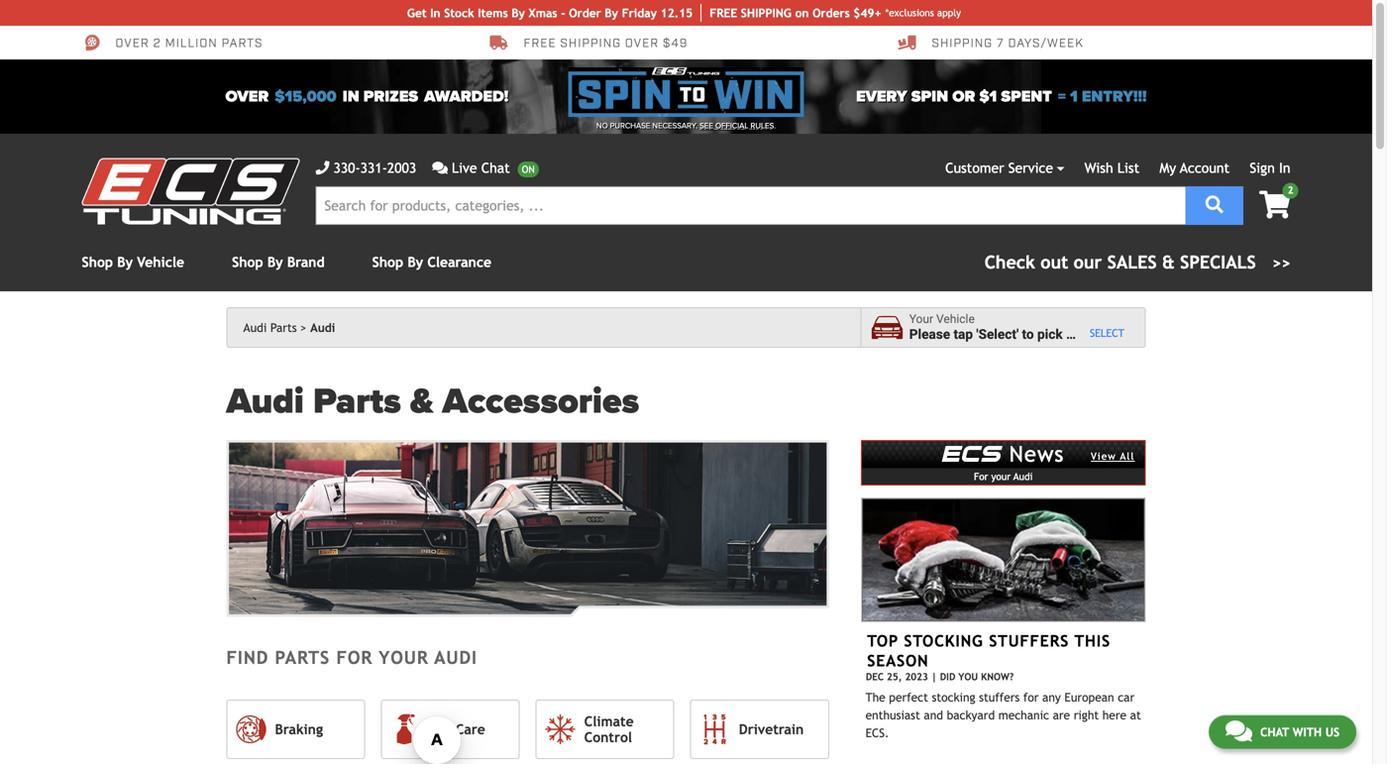 Task type: locate. For each thing, give the bounding box(es) containing it.
2
[[153, 35, 161, 51], [1288, 184, 1294, 196]]

0 vertical spatial &
[[1163, 252, 1175, 273]]

1 horizontal spatial shop
[[232, 254, 263, 270]]

a
[[1066, 327, 1074, 342]]

tap
[[954, 327, 973, 342]]

1 horizontal spatial chat
[[1261, 725, 1290, 739]]

2 shop from the left
[[232, 254, 263, 270]]

ecs tuning 'spin to win' contest logo image
[[568, 67, 804, 117]]

sign
[[1250, 160, 1275, 176]]

1 vertical spatial in
[[1280, 160, 1291, 176]]

audi down audi parts
[[226, 380, 304, 423]]

3 shop from the left
[[372, 254, 404, 270]]

1 vertical spatial for
[[1024, 690, 1039, 704]]

1 horizontal spatial in
[[1280, 160, 1291, 176]]

official
[[716, 121, 749, 131]]

perfect
[[889, 690, 929, 704]]

car care link
[[381, 700, 520, 759]]

1 horizontal spatial over
[[225, 87, 269, 106]]

0 horizontal spatial chat
[[481, 160, 510, 176]]

0 horizontal spatial vehicle
[[137, 254, 184, 270]]

for inside top stocking stuffers this season dec 25, 2023 | did you know? the perfect stocking stuffers for any european car enthusiast and backyard mechanic are right here at ecs.
[[1024, 690, 1039, 704]]

0 vertical spatial over
[[115, 35, 149, 51]]

0 horizontal spatial &
[[410, 380, 434, 423]]

over down parts
[[225, 87, 269, 106]]

over 2 million parts
[[115, 35, 263, 51]]

in right sign
[[1280, 160, 1291, 176]]

1 vertical spatial parts
[[313, 380, 401, 423]]

over left million
[[115, 35, 149, 51]]

free
[[524, 35, 557, 51]]

european
[[1065, 690, 1115, 704]]

1 horizontal spatial vehicle
[[937, 312, 975, 326]]

for up mechanic
[[1024, 690, 1039, 704]]

2 inside over 2 million parts link
[[153, 35, 161, 51]]

or
[[953, 87, 976, 106]]

parts for audi parts & accessories
[[313, 380, 401, 423]]

1 horizontal spatial &
[[1163, 252, 1175, 273]]

2003
[[387, 160, 416, 176]]

parts
[[270, 321, 297, 335], [313, 380, 401, 423], [275, 647, 330, 668]]

you
[[959, 671, 978, 683]]

1 vertical spatial &
[[410, 380, 434, 423]]

top stocking stuffers this season dec 25, 2023 | did you know? the perfect stocking stuffers for any european car enthusiast and backyard mechanic are right here at ecs.
[[866, 632, 1142, 740]]

1 shop from the left
[[82, 254, 113, 270]]

stocking
[[932, 690, 976, 704]]

shopping cart image
[[1260, 191, 1291, 219]]

2 down the sign in at the top right
[[1288, 184, 1294, 196]]

audi parts
[[243, 321, 297, 335]]

see
[[700, 121, 714, 131]]

braking
[[275, 721, 323, 737]]

by left clearance
[[408, 254, 423, 270]]

see official rules link
[[700, 120, 774, 132]]

service
[[1009, 160, 1054, 176]]

shop
[[82, 254, 113, 270], [232, 254, 263, 270], [372, 254, 404, 270]]

1 horizontal spatial for
[[1024, 690, 1039, 704]]

0 vertical spatial chat
[[481, 160, 510, 176]]

top
[[867, 632, 899, 650]]

audi for audi
[[310, 321, 335, 335]]

free shipping over $49 link
[[490, 34, 688, 52]]

backyard
[[947, 708, 995, 722]]

0 horizontal spatial in
[[430, 6, 441, 20]]

over for over $15,000 in prizes
[[225, 87, 269, 106]]

brand
[[287, 254, 325, 270]]

necessary.
[[653, 121, 698, 131]]

0 vertical spatial parts
[[270, 321, 297, 335]]

sales
[[1108, 252, 1157, 273]]

1
[[1070, 87, 1078, 106]]

car care
[[430, 721, 486, 737]]

2 inside 2 link
[[1288, 184, 1294, 196]]

by
[[512, 6, 525, 20], [605, 6, 618, 20], [117, 254, 133, 270], [267, 254, 283, 270], [408, 254, 423, 270]]

order
[[569, 6, 601, 20]]

1 vertical spatial vehicle
[[937, 312, 975, 326]]

0 vertical spatial in
[[430, 6, 441, 20]]

& inside the sales & specials "link"
[[1163, 252, 1175, 273]]

audi for audi parts
[[243, 321, 267, 335]]

are
[[1053, 708, 1071, 722]]

1 vertical spatial over
[[225, 87, 269, 106]]

1 horizontal spatial 2
[[1288, 184, 1294, 196]]

this
[[1075, 632, 1111, 650]]

audi for audi parts & accessories
[[226, 380, 304, 423]]

=
[[1058, 87, 1066, 106]]

for
[[336, 647, 373, 668], [1024, 690, 1039, 704]]

audi right audi parts "link"
[[310, 321, 335, 335]]

live chat link
[[432, 158, 539, 178]]

days/week
[[1008, 35, 1084, 51]]

please
[[910, 327, 951, 342]]

0 horizontal spatial 2
[[153, 35, 161, 51]]

comments image
[[432, 161, 448, 175]]

audi parts link
[[243, 321, 307, 335]]

0 vertical spatial your
[[992, 471, 1011, 482]]

vehicle up tap
[[937, 312, 975, 326]]

all
[[1121, 450, 1135, 462]]

wish list link
[[1085, 160, 1140, 176]]

every spin or $1 spent = 1 entry!!!
[[856, 87, 1147, 106]]

in for get
[[430, 6, 441, 20]]

sales & specials link
[[985, 249, 1291, 276]]

Search text field
[[316, 186, 1186, 225]]

-
[[561, 6, 566, 20]]

2 vertical spatial parts
[[275, 647, 330, 668]]

by for shop by vehicle
[[117, 254, 133, 270]]

0 vertical spatial for
[[336, 647, 373, 668]]

spin
[[912, 87, 949, 106]]

audi down shop by brand
[[243, 321, 267, 335]]

comments image
[[1226, 719, 1253, 743]]

stuffers
[[979, 690, 1020, 704]]

shipping 7 days/week
[[932, 35, 1084, 51]]

0 vertical spatial 2
[[153, 35, 161, 51]]

your up car care link at the left bottom
[[379, 647, 429, 668]]

&
[[1163, 252, 1175, 273], [410, 380, 434, 423]]

your
[[910, 312, 934, 326]]

clearance
[[428, 254, 492, 270]]

my account
[[1160, 160, 1230, 176]]

vehicle down ecs tuning image
[[137, 254, 184, 270]]

1 vertical spatial 2
[[1288, 184, 1294, 196]]

ecs tuning image
[[82, 158, 300, 225]]

over $15,000 in prizes
[[225, 87, 418, 106]]

shop by clearance link
[[372, 254, 492, 270]]

your right for
[[992, 471, 1011, 482]]

vehicle inside your vehicle please tap 'select' to pick a vehicle
[[937, 312, 975, 326]]

sign in
[[1250, 160, 1291, 176]]

in
[[430, 6, 441, 20], [1280, 160, 1291, 176]]

0 horizontal spatial your
[[379, 647, 429, 668]]

in
[[343, 87, 359, 106]]

2 left million
[[153, 35, 161, 51]]

top stocking stuffers this season image
[[861, 498, 1146, 622]]

select link
[[1090, 327, 1125, 340]]

0 horizontal spatial over
[[115, 35, 149, 51]]

parts for find parts for your audi
[[275, 647, 330, 668]]

audi parts & accessories
[[226, 380, 639, 423]]

0 horizontal spatial shop
[[82, 254, 113, 270]]

every
[[856, 87, 908, 106]]

to
[[1022, 327, 1034, 342]]

prizes
[[364, 87, 418, 106]]

chat left with
[[1261, 725, 1290, 739]]

7
[[997, 35, 1005, 51]]

0 horizontal spatial for
[[336, 647, 373, 668]]

for up braking link on the left of page
[[336, 647, 373, 668]]

stocking
[[904, 632, 984, 650]]

by left brand
[[267, 254, 283, 270]]

by down ecs tuning image
[[117, 254, 133, 270]]

no purchase necessary. see official rules .
[[597, 121, 776, 131]]

in right the get
[[430, 6, 441, 20]]

2 horizontal spatial shop
[[372, 254, 404, 270]]

chat right live
[[481, 160, 510, 176]]



Task type: vqa. For each thing, say whether or not it's contained in the screenshot.
heavy- in Audi B9 Billet Tunnel Brace - Black Replace your small and weak stamped brace with heavy-duty billet aluminum!
no



Task type: describe. For each thing, give the bounding box(es) containing it.
no
[[597, 121, 608, 131]]

spent
[[1001, 87, 1052, 106]]

enthusiast
[[866, 708, 921, 722]]

$1
[[980, 87, 997, 106]]

shop by vehicle
[[82, 254, 184, 270]]

25,
[[887, 671, 902, 683]]

audi up car care
[[435, 647, 478, 668]]

at
[[1131, 708, 1142, 722]]

.
[[774, 121, 776, 131]]

live
[[452, 160, 477, 176]]

care
[[456, 721, 486, 737]]

12.15
[[661, 6, 693, 20]]

find
[[226, 647, 269, 668]]

by for shop by brand
[[267, 254, 283, 270]]

braking link
[[226, 700, 365, 759]]

for
[[974, 471, 989, 482]]

by left xmas
[[512, 6, 525, 20]]

'select'
[[977, 327, 1019, 342]]

in for sign
[[1280, 160, 1291, 176]]

330-
[[334, 160, 360, 176]]

parts for audi parts
[[270, 321, 297, 335]]

vehicle
[[1077, 327, 1120, 342]]

free
[[710, 6, 738, 20]]

customer
[[946, 160, 1005, 176]]

1 vertical spatial your
[[379, 647, 429, 668]]

shop for shop by vehicle
[[82, 254, 113, 270]]

mechanic
[[999, 708, 1050, 722]]

ping
[[766, 6, 792, 20]]

parts
[[222, 35, 263, 51]]

1 vertical spatial chat
[[1261, 725, 1290, 739]]

chat with us
[[1261, 725, 1340, 739]]

season
[[867, 652, 929, 670]]

by for shop by clearance
[[408, 254, 423, 270]]

apply
[[937, 7, 962, 18]]

phone image
[[316, 161, 330, 175]]

view all
[[1091, 450, 1135, 462]]

ship
[[741, 6, 766, 20]]

know?
[[981, 671, 1014, 683]]

get in stock items by xmas - order by friday 12.15
[[407, 6, 693, 20]]

any
[[1043, 690, 1061, 704]]

0 vertical spatial vehicle
[[137, 254, 184, 270]]

select
[[1090, 327, 1125, 339]]

1 horizontal spatial your
[[992, 471, 1011, 482]]

dec
[[866, 671, 884, 683]]

right
[[1074, 708, 1099, 722]]

audi down news
[[1014, 471, 1033, 482]]

shop by vehicle link
[[82, 254, 184, 270]]

with
[[1293, 725, 1322, 739]]

customer service button
[[946, 158, 1065, 178]]

shop for shop by brand
[[232, 254, 263, 270]]

news
[[1010, 442, 1065, 467]]

live chat
[[452, 160, 510, 176]]

stuffers
[[989, 632, 1070, 650]]

sign in link
[[1250, 160, 1291, 176]]

drivetrain
[[739, 721, 804, 737]]

over 2 million parts link
[[82, 34, 263, 52]]

did
[[940, 671, 956, 683]]

wish list
[[1085, 160, 1140, 176]]

search image
[[1206, 196, 1224, 214]]

pick
[[1038, 327, 1063, 342]]

free ship ping on orders $49+ *exclusions apply
[[710, 6, 962, 20]]

audi banner image image
[[226, 440, 829, 617]]

sales & specials
[[1108, 252, 1257, 273]]

ecs news
[[942, 438, 1065, 467]]

here
[[1103, 708, 1127, 722]]

330-331-2003 link
[[316, 158, 416, 178]]

specials
[[1181, 252, 1257, 273]]

wish
[[1085, 160, 1114, 176]]

shop by clearance
[[372, 254, 492, 270]]

us
[[1326, 725, 1340, 739]]

*exclusions apply link
[[886, 5, 962, 20]]

for your audi
[[974, 471, 1033, 482]]

your vehicle please tap 'select' to pick a vehicle
[[910, 312, 1120, 342]]

car
[[430, 721, 452, 737]]

orders
[[813, 6, 850, 20]]

list
[[1118, 160, 1140, 176]]

shop for shop by clearance
[[372, 254, 404, 270]]

climate
[[584, 713, 634, 729]]

drivetrain link
[[691, 700, 829, 759]]

climate control
[[584, 713, 634, 745]]

top stocking stuffers this season link
[[867, 632, 1111, 670]]

and
[[924, 708, 944, 722]]

over for over 2 million parts
[[115, 35, 149, 51]]

2 link
[[1244, 183, 1299, 221]]

ecs
[[942, 438, 1002, 467]]

shop by brand
[[232, 254, 325, 270]]

rules
[[751, 121, 774, 131]]

$49
[[663, 35, 688, 51]]

my account link
[[1160, 160, 1230, 176]]

*exclusions
[[886, 7, 934, 18]]

get
[[407, 6, 427, 20]]

purchase
[[610, 121, 651, 131]]

entry!!!
[[1082, 87, 1147, 106]]

account
[[1180, 160, 1230, 176]]

$15,000
[[275, 87, 337, 106]]

$49+
[[854, 6, 882, 20]]

by right the order
[[605, 6, 618, 20]]



